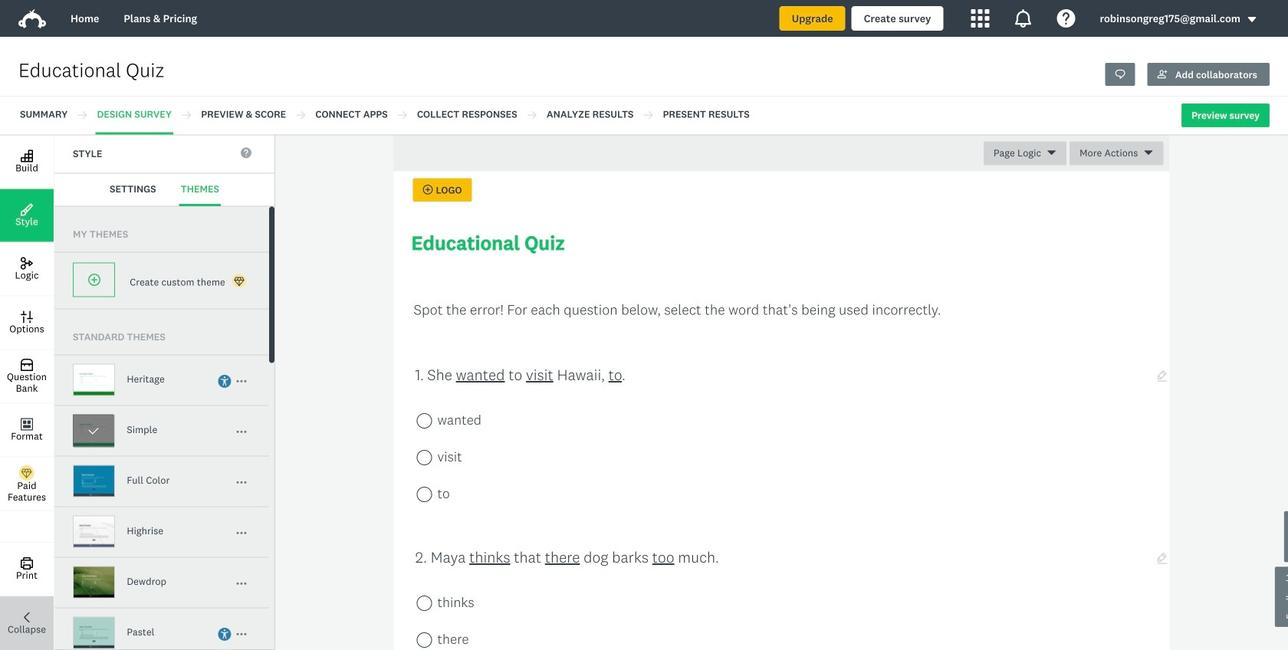 Task type: locate. For each thing, give the bounding box(es) containing it.
1 products icon image from the left
[[971, 9, 990, 28]]

surveymonkey logo image
[[18, 9, 46, 28]]

dropdown arrow image
[[1247, 14, 1258, 25]]

products icon image
[[971, 9, 990, 28], [1014, 9, 1033, 28]]

2 products icon image from the left
[[1014, 9, 1033, 28]]

help icon image
[[1057, 9, 1076, 28]]

1 horizontal spatial products icon image
[[1014, 9, 1033, 28]]

0 horizontal spatial products icon image
[[971, 9, 990, 28]]



Task type: vqa. For each thing, say whether or not it's contained in the screenshot.
first Products Icon from the right
yes



